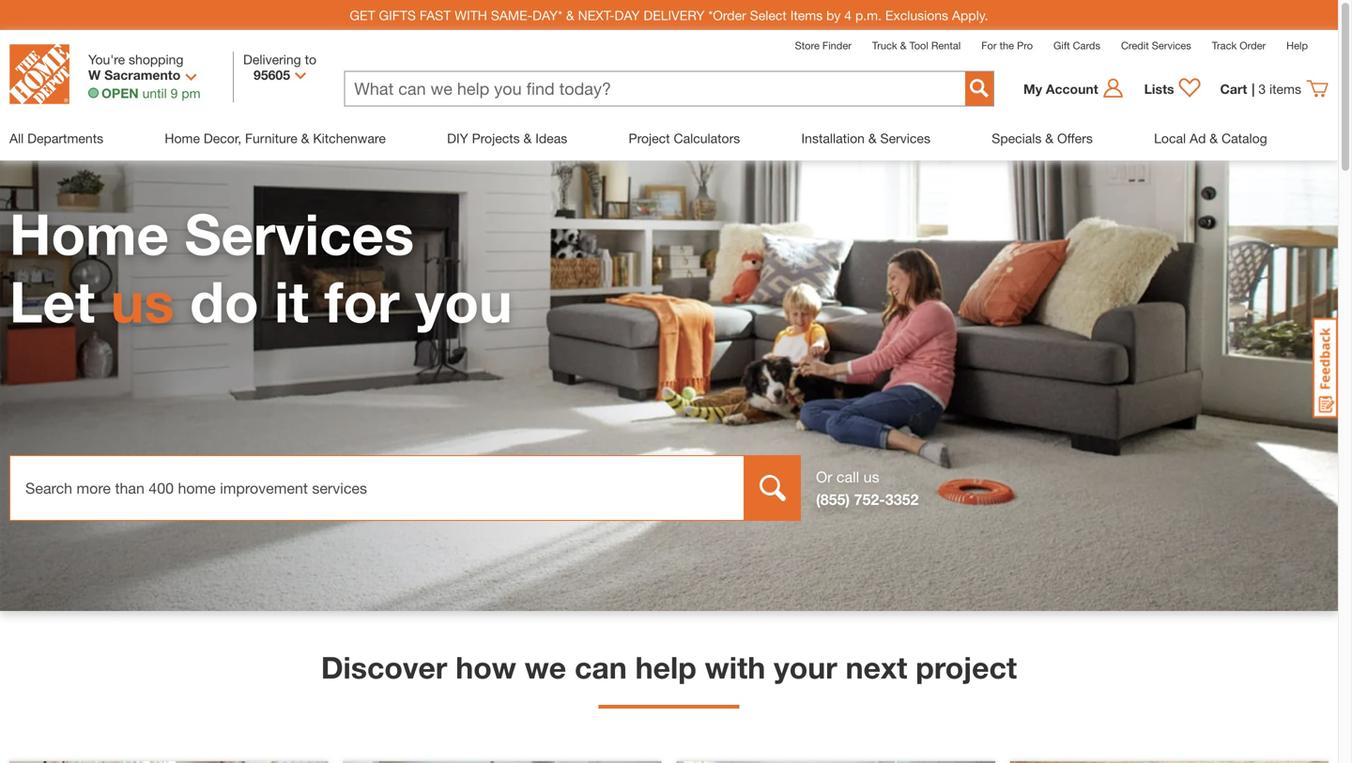 Task type: locate. For each thing, give the bounding box(es) containing it.
it
[[275, 268, 309, 335]]

& left offers at the top of page
[[1046, 131, 1054, 146]]

None text field
[[345, 72, 966, 106]]

apply.
[[953, 7, 989, 23]]

catalog
[[1222, 131, 1268, 146]]

truck & tool rental
[[873, 39, 961, 52]]

0 horizontal spatial us
[[111, 268, 174, 335]]

*order
[[709, 7, 747, 23]]

w sacramento
[[88, 67, 181, 83]]

2 vertical spatial services
[[185, 200, 414, 267]]

specials
[[992, 131, 1042, 146]]

1 horizontal spatial us
[[864, 468, 880, 486]]

account
[[1046, 81, 1099, 97]]

departments
[[27, 131, 103, 146]]

by
[[827, 7, 841, 23]]

home inside "home decor, furniture & kitchenware" link
[[165, 131, 200, 146]]

home up 'let'
[[9, 200, 169, 267]]

services right the credit on the right of page
[[1152, 39, 1192, 52]]

project calculators
[[629, 131, 741, 146]]

rental
[[932, 39, 961, 52]]

& left tool on the right of the page
[[901, 39, 907, 52]]

home services let us do it for you
[[9, 200, 513, 335]]

local
[[1155, 131, 1187, 146]]

3352
[[886, 491, 919, 509]]

installation
[[802, 131, 865, 146]]

& right ad
[[1210, 131, 1219, 146]]

delivering to
[[243, 52, 317, 67]]

1 horizontal spatial services
[[881, 131, 931, 146]]

home inside home services let us do it for you
[[9, 200, 169, 267]]

1 vertical spatial us
[[864, 468, 880, 486]]

3 items
[[1259, 81, 1302, 97]]

us left "do"
[[111, 268, 174, 335]]

w
[[88, 67, 101, 83]]

752-
[[855, 491, 886, 509]]

gift
[[1054, 39, 1071, 52]]

p.m.
[[856, 7, 882, 23]]

specials & offers
[[992, 131, 1093, 146]]

None text field
[[345, 72, 966, 106]]

all departments link
[[9, 116, 103, 160]]

services for home services let us do it for you
[[185, 200, 414, 267]]

(855)
[[816, 491, 850, 509]]

the
[[1000, 39, 1015, 52]]

services inside home services let us do it for you
[[185, 200, 414, 267]]

items
[[791, 7, 823, 23]]

all departments
[[9, 131, 103, 146]]

services
[[1152, 39, 1192, 52], [881, 131, 931, 146], [185, 200, 414, 267]]

us up 752- on the right of page
[[864, 468, 880, 486]]

day*
[[533, 7, 563, 23]]

lists link
[[1135, 78, 1211, 100]]

services right installation
[[881, 131, 931, 146]]

& left ideas
[[524, 131, 532, 146]]

for
[[325, 268, 400, 335]]

discover how we can help with your next project
[[321, 650, 1018, 686]]

local ad & catalog
[[1155, 131, 1268, 146]]

order
[[1240, 39, 1267, 52]]

project
[[629, 131, 670, 146]]

pro
[[1018, 39, 1033, 52]]

2 horizontal spatial services
[[1152, 39, 1192, 52]]

diy projects & ideas link
[[447, 116, 568, 160]]

installation & services link
[[802, 116, 931, 160]]

home
[[165, 131, 200, 146], [9, 200, 169, 267]]

select
[[750, 7, 787, 23]]

lists
[[1145, 81, 1175, 97]]

we
[[525, 650, 567, 686]]

open
[[101, 85, 139, 101]]

1 vertical spatial services
[[881, 131, 931, 146]]

until
[[142, 85, 167, 101]]

home left decor,
[[165, 131, 200, 146]]

track
[[1213, 39, 1237, 52]]

&
[[566, 7, 575, 23], [901, 39, 907, 52], [301, 131, 309, 146], [524, 131, 532, 146], [869, 131, 877, 146], [1046, 131, 1054, 146], [1210, 131, 1219, 146]]

credit services
[[1122, 39, 1192, 52]]

& right day*
[[566, 7, 575, 23]]

0 vertical spatial services
[[1152, 39, 1192, 52]]

get gifts fast with same-day* & next-day delivery *order select items by 4 p.m. exclusions apply.
[[350, 7, 989, 23]]

4
[[845, 7, 852, 23]]

my account
[[1024, 81, 1099, 97]]

(855) 752-3352 link
[[816, 491, 919, 509]]

call
[[837, 468, 860, 486]]

Search more than 400 home improvement services text field
[[9, 456, 745, 521]]

services up 'it'
[[185, 200, 414, 267]]

day
[[615, 7, 640, 23]]

the home depot logo link
[[9, 44, 70, 107]]

0 vertical spatial home
[[165, 131, 200, 146]]

0 vertical spatial us
[[111, 268, 174, 335]]

your
[[774, 650, 838, 686]]

home for let
[[9, 200, 169, 267]]

decor,
[[204, 131, 242, 146]]

diy projects & ideas
[[447, 131, 568, 146]]

delivering
[[243, 52, 301, 67]]

1 vertical spatial home
[[9, 200, 169, 267]]

0 horizontal spatial services
[[185, 200, 414, 267]]

services inside the 'installation & services' link
[[881, 131, 931, 146]]

us inside the or call us (855) 752-3352
[[864, 468, 880, 486]]



Task type: vqa. For each thing, say whether or not it's contained in the screenshot.
delivering to
yes



Task type: describe. For each thing, give the bounding box(es) containing it.
you're shopping
[[88, 52, 184, 67]]

ideas
[[536, 131, 568, 146]]

do
[[190, 268, 259, 335]]

cart
[[1221, 81, 1248, 97]]

you
[[415, 268, 513, 335]]

help link
[[1287, 39, 1309, 52]]

home for furniture
[[165, 131, 200, 146]]

open until 9 pm
[[101, 85, 201, 101]]

credit services link
[[1122, 39, 1192, 52]]

you're
[[88, 52, 125, 67]]

store
[[795, 39, 820, 52]]

help
[[1287, 39, 1309, 52]]

fast
[[420, 7, 451, 23]]

& right installation
[[869, 131, 877, 146]]

discover
[[321, 650, 448, 686]]

home decor, furniture & kitchenware
[[165, 131, 386, 146]]

us inside home services let us do it for you
[[111, 268, 174, 335]]

cards
[[1073, 39, 1101, 52]]

track order link
[[1213, 39, 1267, 52]]

can
[[575, 650, 627, 686]]

track order
[[1213, 39, 1267, 52]]

95605
[[254, 67, 290, 83]]

or call us (855) 752-3352
[[816, 468, 919, 509]]

my
[[1024, 81, 1043, 97]]

for the pro link
[[982, 39, 1033, 52]]

to
[[305, 52, 317, 67]]

my account link
[[1024, 78, 1135, 100]]

project
[[916, 650, 1018, 686]]

submit search image
[[970, 79, 989, 98]]

9
[[171, 85, 178, 101]]

truck & tool rental link
[[873, 39, 961, 52]]

gifts
[[379, 7, 416, 23]]

project calculators link
[[629, 116, 741, 160]]

same-
[[491, 7, 533, 23]]

all
[[9, 131, 24, 146]]

ad
[[1190, 131, 1207, 146]]

exclusions
[[886, 7, 949, 23]]

store finder
[[795, 39, 852, 52]]

tool
[[910, 39, 929, 52]]

finder
[[823, 39, 852, 52]]

3
[[1259, 81, 1266, 97]]

with
[[455, 7, 487, 23]]

or
[[816, 468, 833, 486]]

next-
[[578, 7, 615, 23]]

gift cards link
[[1054, 39, 1101, 52]]

how
[[456, 650, 517, 686]]

delivery
[[644, 7, 705, 23]]

for the pro
[[982, 39, 1033, 52]]

specials & offers link
[[992, 116, 1093, 160]]

sacramento
[[104, 67, 181, 83]]

home decor, furniture & kitchenware link
[[165, 116, 386, 160]]

get
[[350, 7, 375, 23]]

with
[[705, 650, 766, 686]]

items
[[1270, 81, 1302, 97]]

truck
[[873, 39, 898, 52]]

let
[[9, 268, 95, 335]]

calculators
[[674, 131, 741, 146]]

services for credit services
[[1152, 39, 1192, 52]]

& right furniture at the left top of page
[[301, 131, 309, 146]]

projects
[[472, 131, 520, 146]]

credit
[[1122, 39, 1150, 52]]

store finder link
[[795, 39, 852, 52]]

diy
[[447, 131, 468, 146]]

gift cards
[[1054, 39, 1101, 52]]

the home depot image
[[9, 44, 70, 104]]

offers
[[1058, 131, 1093, 146]]

feedback link image
[[1313, 318, 1339, 419]]

installation & services
[[802, 131, 931, 146]]

next
[[846, 650, 908, 686]]

shopping
[[129, 52, 184, 67]]



